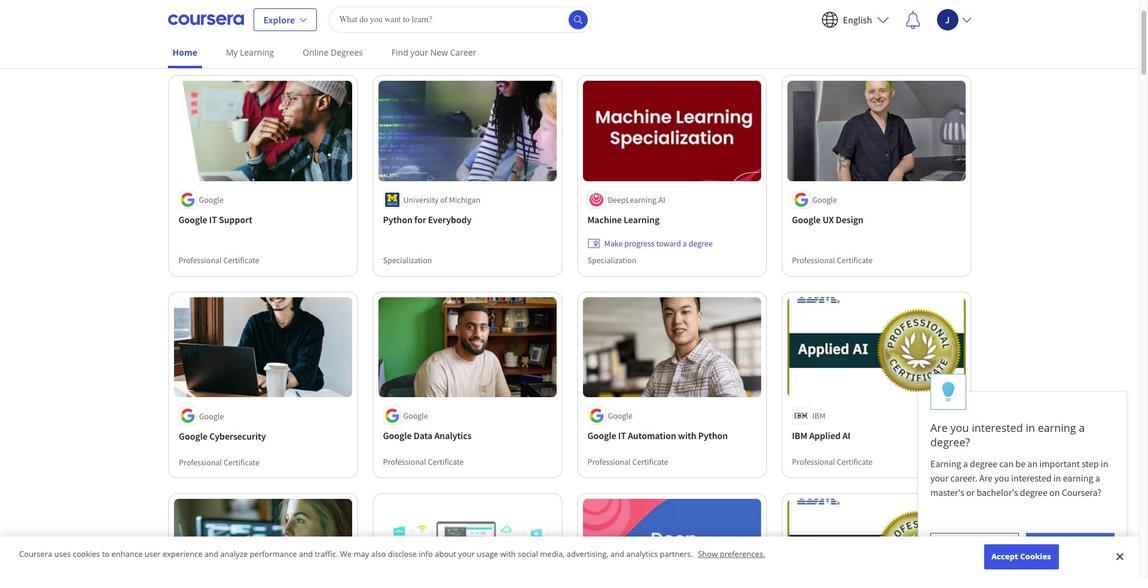Task type: locate. For each thing, give the bounding box(es) containing it.
learning right my
[[240, 47, 274, 58]]

1 horizontal spatial python
[[699, 430, 728, 442]]

also
[[371, 549, 386, 560]]

in right step
[[1102, 458, 1109, 470]]

professional certificate for google data analytics
[[383, 457, 464, 468]]

coursera?
[[1063, 487, 1102, 498]]

your
[[763, 2, 781, 14]]

certificate for google data analytics
[[428, 457, 464, 468]]

j
[[946, 13, 951, 25]]

your right about at the bottom left of page
[[459, 549, 475, 560]]

professional for google data analytics
[[383, 457, 426, 468]]

0 vertical spatial interested
[[973, 421, 1024, 435]]

professional for google cybersecurity
[[179, 457, 222, 468]]

preferences.
[[720, 549, 766, 560]]

0 vertical spatial are
[[931, 421, 948, 435]]

analyze
[[221, 549, 248, 560]]

help center image
[[1109, 548, 1123, 563]]

learning for machine learning
[[624, 213, 660, 225]]

your down earning
[[931, 472, 949, 484]]

toward
[[657, 238, 682, 249]]

0 horizontal spatial in
[[1027, 421, 1036, 435]]

earning a degree can be an important step in your career. are you interested in earning a master's or bachelor's degree on coursera?
[[931, 458, 1111, 498]]

social
[[518, 549, 539, 560]]

1 horizontal spatial your
[[459, 549, 475, 560]]

1 horizontal spatial are
[[980, 472, 993, 484]]

are up earning
[[931, 421, 948, 435]]

earning up important
[[1039, 421, 1077, 435]]

are up bachelor's
[[980, 472, 993, 484]]

degree right 'toward'
[[689, 238, 713, 249]]

professional certificate
[[179, 255, 259, 265], [793, 255, 873, 265], [179, 457, 259, 468], [383, 457, 464, 468], [588, 457, 669, 468], [793, 457, 873, 468]]

1 vertical spatial earning
[[1064, 472, 1094, 484]]

university
[[404, 194, 439, 205]]

2 vertical spatial degree
[[1021, 487, 1048, 498]]

1 vertical spatial interested
[[1012, 472, 1052, 484]]

popular
[[205, 46, 259, 68]]

is
[[829, 2, 835, 14]]

online degrees link
[[298, 39, 368, 66]]

interested
[[973, 421, 1024, 435], [1012, 472, 1052, 484]]

learning inside most popular certificates collection element
[[624, 213, 660, 225]]

ibm for ibm
[[813, 411, 826, 421]]

0 horizontal spatial your
[[411, 47, 429, 58]]

0 horizontal spatial are
[[931, 421, 948, 435]]

1 vertical spatial it
[[619, 430, 627, 442]]

it left automation
[[619, 430, 627, 442]]

0 vertical spatial python
[[383, 213, 413, 225]]

are you interested in earning a degree?
[[931, 421, 1086, 449]]

accept cookies
[[992, 551, 1052, 562]]

it for support
[[209, 213, 217, 225]]

certificate down support
[[223, 255, 259, 265]]

0 vertical spatial earning
[[1039, 421, 1077, 435]]

alice element
[[919, 374, 1128, 567]]

most popular certificates
[[168, 46, 341, 68]]

0 horizontal spatial ibm
[[793, 430, 808, 442]]

1 vertical spatial are
[[980, 472, 993, 484]]

google it automation with python
[[588, 430, 728, 442]]

certificate down automation
[[633, 457, 669, 468]]

enhance
[[112, 549, 143, 560]]

ux
[[823, 213, 835, 225]]

cookies
[[73, 549, 100, 560]]

support
[[219, 213, 252, 225]]

traffic.
[[315, 549, 338, 560]]

professional down automation
[[588, 457, 631, 468]]

0 horizontal spatial python
[[383, 213, 413, 225]]

new
[[431, 47, 448, 58]]

interested down an
[[1012, 472, 1052, 484]]

with left social
[[501, 549, 516, 560]]

english
[[844, 13, 873, 25]]

and left analytics
[[611, 549, 625, 560]]

google up google cybersecurity
[[199, 411, 224, 421]]

0 horizontal spatial learning
[[240, 47, 274, 58]]

1 vertical spatial learning
[[624, 213, 660, 225]]

professional certificate for google ux design
[[793, 255, 873, 265]]

2 horizontal spatial and
[[611, 549, 625, 560]]

professional down ibm applied ai
[[793, 457, 836, 468]]

explore button
[[253, 8, 317, 31]]

1 horizontal spatial specialization
[[588, 255, 637, 265]]

it for automation
[[619, 430, 627, 442]]

professional certificate down ux
[[793, 255, 873, 265]]

0 horizontal spatial it
[[209, 213, 217, 225]]

1 horizontal spatial ibm
[[813, 411, 826, 421]]

machine learning
[[588, 213, 660, 225]]

find
[[392, 47, 409, 58]]

professional for google ux design
[[793, 255, 836, 265]]

2 vertical spatial your
[[459, 549, 475, 560]]

0 vertical spatial your
[[411, 47, 429, 58]]

professional certificate down 'data'
[[383, 457, 464, 468]]

a
[[683, 238, 688, 249], [1080, 421, 1086, 435], [964, 458, 969, 470], [1096, 472, 1101, 484]]

2 vertical spatial in
[[1054, 472, 1062, 484]]

1 vertical spatial ibm
[[793, 430, 808, 442]]

partners.
[[660, 549, 693, 560]]

analytics
[[627, 549, 658, 560]]

or
[[967, 487, 976, 498]]

1 vertical spatial degree
[[971, 458, 998, 470]]

0 vertical spatial you
[[951, 421, 970, 435]]

machine learning link
[[588, 213, 757, 225]]

2 horizontal spatial your
[[931, 472, 949, 484]]

professional down 'data'
[[383, 457, 426, 468]]

with inside 'privacy' alert dialog
[[501, 549, 516, 560]]

specialization down the for
[[383, 255, 432, 265]]

deeplearning.ai
[[608, 194, 666, 205]]

earning
[[931, 458, 962, 470]]

2 and from the left
[[299, 549, 313, 560]]

0 horizontal spatial and
[[205, 549, 219, 560]]

and left traffic.
[[299, 549, 313, 560]]

find your new career
[[392, 47, 477, 58]]

google left automation
[[588, 430, 617, 442]]

on
[[1050, 487, 1061, 498]]

ibm left applied
[[793, 430, 808, 442]]

learning down deeplearning.ai
[[624, 213, 660, 225]]

professional for google it support
[[179, 255, 222, 265]]

your inside 'privacy' alert dialog
[[459, 549, 475, 560]]

1 vertical spatial in
[[1102, 458, 1109, 470]]

design
[[836, 213, 864, 225]]

you up bachelor's
[[995, 472, 1010, 484]]

earning
[[1039, 421, 1077, 435], [1064, 472, 1094, 484]]

media,
[[541, 549, 565, 560]]

specialization down the make
[[588, 255, 637, 265]]

a inside most popular certificates collection element
[[683, 238, 688, 249]]

of
[[441, 194, 448, 205]]

certificate for ibm applied ai
[[837, 457, 873, 468]]

your right find
[[411, 47, 429, 58]]

google
[[199, 194, 224, 205], [813, 194, 838, 205], [179, 213, 207, 225], [793, 213, 821, 225], [199, 411, 224, 421], [404, 411, 428, 421], [608, 411, 633, 421], [179, 430, 207, 442], [383, 430, 412, 442], [588, 430, 617, 442]]

ibm applied ai link
[[793, 430, 961, 442]]

0 vertical spatial degree
[[689, 238, 713, 249]]

certificate down analytics
[[428, 457, 464, 468]]

0 vertical spatial in
[[1027, 421, 1036, 435]]

may
[[354, 549, 369, 560]]

None search field
[[329, 6, 593, 33]]

privacy alert dialog
[[0, 537, 1140, 579]]

accept
[[992, 551, 1019, 562]]

1 horizontal spatial learning
[[624, 213, 660, 225]]

it left support
[[209, 213, 217, 225]]

a up step
[[1080, 421, 1086, 435]]

everybody
[[428, 213, 472, 225]]

0 horizontal spatial you
[[951, 421, 970, 435]]

google cybersecurity
[[179, 430, 266, 442]]

professional down google ux design
[[793, 255, 836, 265]]

and left analyze
[[205, 549, 219, 560]]

degree
[[689, 238, 713, 249], [971, 458, 998, 470], [1021, 487, 1048, 498]]

google ux design link
[[793, 213, 961, 225]]

not now button
[[931, 533, 1020, 555]]

certificate down ai
[[837, 457, 873, 468]]

interested inside 'are you interested in earning a degree?'
[[973, 421, 1024, 435]]

certificate
[[223, 255, 259, 265], [837, 255, 873, 265], [223, 457, 259, 468], [428, 457, 464, 468], [633, 457, 669, 468], [837, 457, 873, 468]]

0 vertical spatial learning
[[240, 47, 274, 58]]

professional certificate down automation
[[588, 457, 669, 468]]

yes link
[[1027, 533, 1115, 555]]

with right automation
[[679, 430, 697, 442]]

professional certificate for google it automation with python
[[588, 457, 669, 468]]

yes
[[1066, 539, 1077, 549]]

0 horizontal spatial with
[[501, 549, 516, 560]]

region
[[713, 17, 1102, 136]]

find your new career link
[[387, 39, 481, 66]]

1 and from the left
[[205, 549, 219, 560]]

lightbulb tip image
[[943, 382, 955, 402]]

cookies
[[1021, 551, 1052, 562]]

1 vertical spatial you
[[995, 472, 1010, 484]]

google left support
[[179, 213, 207, 225]]

make
[[605, 238, 623, 249]]

in up an
[[1027, 421, 1036, 435]]

specialization
[[383, 255, 432, 265], [588, 255, 637, 265]]

advertising,
[[567, 549, 609, 560]]

professional certificate down google it support
[[179, 255, 259, 265]]

earning up coursera?
[[1064, 472, 1094, 484]]

interested up can
[[973, 421, 1024, 435]]

google left ux
[[793, 213, 821, 225]]

1 horizontal spatial with
[[679, 430, 697, 442]]

show preferences. link
[[699, 549, 766, 560]]

degree left can
[[971, 458, 998, 470]]

you inside 'are you interested in earning a degree?'
[[951, 421, 970, 435]]

professional down google cybersecurity
[[179, 457, 222, 468]]

1 horizontal spatial it
[[619, 430, 627, 442]]

google up automation
[[608, 411, 633, 421]]

professional down google it support
[[179, 255, 222, 265]]

earning inside earning a degree can be an important step in your career. are you interested in earning a master's or bachelor's degree on coursera?
[[1064, 472, 1094, 484]]

you down "lightbulb tip" icon
[[951, 421, 970, 435]]

2 horizontal spatial in
[[1102, 458, 1109, 470]]

degree left the on
[[1021, 487, 1048, 498]]

a right 'toward'
[[683, 238, 688, 249]]

professional certificate down google cybersecurity
[[179, 457, 259, 468]]

1 vertical spatial your
[[931, 472, 949, 484]]

ibm for ibm applied ai
[[793, 430, 808, 442]]

certificate down cybersecurity
[[223, 457, 259, 468]]

learning for my learning
[[240, 47, 274, 58]]

0 horizontal spatial specialization
[[383, 255, 432, 265]]

google left cybersecurity
[[179, 430, 207, 442]]

ibm up ibm applied ai
[[813, 411, 826, 421]]

in down important
[[1054, 472, 1062, 484]]

0 vertical spatial with
[[679, 430, 697, 442]]

and
[[205, 549, 219, 560], [299, 549, 313, 560], [611, 549, 625, 560]]

analytics
[[435, 430, 472, 442]]

your career goal is pending
[[763, 2, 872, 14]]

0 vertical spatial it
[[209, 213, 217, 225]]

certificate for google it automation with python
[[633, 457, 669, 468]]

1 horizontal spatial and
[[299, 549, 313, 560]]

a down step
[[1096, 472, 1101, 484]]

1 vertical spatial with
[[501, 549, 516, 560]]

important
[[1040, 458, 1081, 470]]

1 specialization from the left
[[383, 255, 432, 265]]

certificate down design
[[837, 255, 873, 265]]

1 horizontal spatial you
[[995, 472, 1010, 484]]

are inside 'are you interested in earning a degree?'
[[931, 421, 948, 435]]

0 vertical spatial ibm
[[813, 411, 826, 421]]

line chart image
[[926, 62, 940, 76]]

0 horizontal spatial degree
[[689, 238, 713, 249]]

professional certificate down applied
[[793, 457, 873, 468]]



Task type: vqa. For each thing, say whether or not it's contained in the screenshot.
Certificate corresponding to Google Data Analytics
yes



Task type: describe. For each thing, give the bounding box(es) containing it.
be
[[1016, 458, 1026, 470]]

coursera
[[19, 549, 52, 560]]

not
[[961, 539, 973, 549]]

professional certificate for ibm applied ai
[[793, 457, 873, 468]]

with inside most popular certificates collection element
[[679, 430, 697, 442]]

university of michigan
[[404, 194, 481, 205]]

professional certificate for google it support
[[179, 255, 259, 265]]

uses
[[54, 549, 71, 560]]

experience
[[163, 549, 203, 560]]

my learning link
[[221, 39, 279, 66]]

machine
[[588, 213, 622, 225]]

2 horizontal spatial degree
[[1021, 487, 1048, 498]]

home link
[[168, 39, 202, 68]]

google up google it support
[[199, 194, 224, 205]]

coursera image
[[168, 10, 244, 29]]

your inside earning a degree can be an important step in your career. are you interested in earning a master's or bachelor's degree on coursera?
[[931, 472, 949, 484]]

now
[[975, 539, 990, 549]]

coursera uses cookies to enhance user experience and analyze performance and traffic. we may also disclose info about your usage with social media, advertising, and analytics partners. show preferences.
[[19, 549, 766, 560]]

degree?
[[931, 435, 971, 449]]

disclose
[[388, 549, 417, 560]]

google up google ux design
[[813, 194, 838, 205]]

master's
[[931, 487, 965, 498]]

google it support
[[179, 213, 252, 225]]

3 and from the left
[[611, 549, 625, 560]]

degree inside most popular certificates collection element
[[689, 238, 713, 249]]

certificate for google ux design
[[837, 255, 873, 265]]

certificates
[[263, 46, 341, 68]]

can
[[1000, 458, 1014, 470]]

professional for google it automation with python
[[588, 457, 631, 468]]

python for everybody
[[383, 213, 472, 225]]

user
[[145, 549, 161, 560]]

ai
[[843, 430, 851, 442]]

certificate for google cybersecurity
[[223, 457, 259, 468]]

usage
[[477, 549, 499, 560]]

google it automation with python link
[[588, 430, 757, 442]]

we
[[340, 549, 352, 560]]

google data analytics
[[383, 430, 472, 442]]

to
[[102, 549, 110, 560]]

online
[[303, 47, 329, 58]]

career.
[[951, 472, 978, 484]]

data
[[414, 430, 433, 442]]

pending
[[837, 2, 872, 14]]

career
[[450, 47, 477, 58]]

applied
[[810, 430, 841, 442]]

about
[[435, 549, 457, 560]]

professional certificate for google cybersecurity
[[179, 457, 259, 468]]

1 horizontal spatial degree
[[971, 458, 998, 470]]

make progress toward a degree
[[605, 238, 713, 249]]

explore
[[264, 13, 295, 25]]

in inside 'are you interested in earning a degree?'
[[1027, 421, 1036, 435]]

What do you want to learn? text field
[[329, 6, 593, 33]]

google data analytics link
[[383, 430, 552, 442]]

2 specialization from the left
[[588, 255, 637, 265]]

1 horizontal spatial in
[[1054, 472, 1062, 484]]

google up 'data'
[[404, 411, 428, 421]]

info
[[419, 549, 433, 560]]

cybersecurity
[[209, 430, 266, 442]]

smile image
[[926, 105, 940, 119]]

ibm applied ai
[[793, 430, 851, 442]]

1 vertical spatial python
[[699, 430, 728, 442]]

most
[[168, 46, 201, 68]]

repeat image
[[926, 83, 940, 98]]

python for everybody link
[[383, 213, 552, 225]]

my learning
[[226, 47, 274, 58]]

google it support link
[[179, 213, 347, 225]]

a up career.
[[964, 458, 969, 470]]

not now
[[961, 539, 990, 549]]

most popular certificates collection element
[[161, 27, 979, 579]]

career
[[783, 2, 808, 14]]

you inside earning a degree can be an important step in your career. are you interested in earning a master's or bachelor's degree on coursera?
[[995, 472, 1010, 484]]

certificate for google it support
[[223, 255, 259, 265]]

professional for ibm applied ai
[[793, 457, 836, 468]]

english button
[[815, 4, 897, 35]]

a inside 'are you interested in earning a degree?'
[[1080, 421, 1086, 435]]

michigan
[[449, 194, 481, 205]]

goal
[[810, 2, 827, 14]]

interested inside earning a degree can be an important step in your career. are you interested in earning a master's or bachelor's degree on coursera?
[[1012, 472, 1052, 484]]

are inside earning a degree can be an important step in your career. are you interested in earning a master's or bachelor's degree on coursera?
[[980, 472, 993, 484]]

progress
[[625, 238, 655, 249]]

step
[[1083, 458, 1100, 470]]

home
[[173, 47, 197, 58]]

accept cookies button
[[985, 545, 1060, 570]]

j button
[[930, 1, 972, 37]]

google cybersecurity link
[[179, 430, 347, 442]]

online degrees
[[303, 47, 363, 58]]

earning inside 'are you interested in earning a degree?'
[[1039, 421, 1077, 435]]

google left 'data'
[[383, 430, 412, 442]]

for
[[415, 213, 426, 225]]

show
[[699, 549, 718, 560]]

google ux design
[[793, 213, 864, 225]]

performance
[[250, 549, 297, 560]]

bachelor's
[[977, 487, 1019, 498]]



